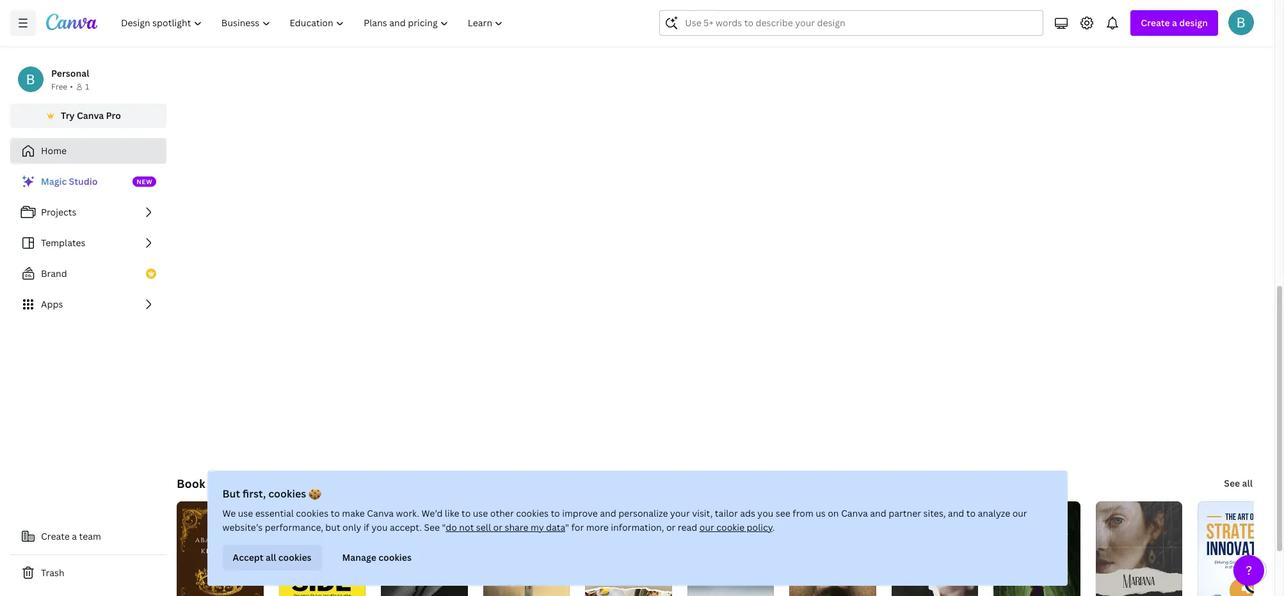 Task type: vqa. For each thing, say whether or not it's contained in the screenshot.
the left you
yes



Task type: describe. For each thing, give the bounding box(es) containing it.
free •
[[51, 81, 73, 92]]

my
[[531, 522, 544, 534]]

2 and from the left
[[870, 508, 887, 520]]

see all
[[1224, 478, 1253, 490]]

apps link
[[10, 292, 166, 318]]

Search search field
[[685, 11, 1018, 35]]

apps
[[41, 298, 63, 311]]

manage
[[342, 552, 376, 564]]

top level navigation element
[[113, 10, 514, 36]]

like
[[445, 508, 459, 520]]

manage cookies
[[342, 552, 412, 564]]

projects
[[41, 206, 76, 218]]

accept.
[[390, 522, 422, 534]]

3 to from the left
[[551, 508, 560, 520]]

1
[[85, 81, 89, 92]]

brad klo image
[[1229, 10, 1254, 35]]

accept all cookies
[[233, 552, 311, 564]]

we
[[222, 508, 236, 520]]

0 vertical spatial you
[[758, 508, 774, 520]]

we use essential cookies to make canva work. we'd like to use other cookies to improve and personalize your visit, tailor ads you see from us on canva and partner sites, and to analyze our website's performance, but only if you accept. see "
[[222, 508, 1027, 534]]

personalize
[[619, 508, 668, 520]]

manage cookies button
[[332, 545, 422, 571]]

create a team button
[[10, 524, 166, 550]]

on
[[828, 508, 839, 520]]

pro
[[106, 109, 121, 122]]

our cookie policy link
[[700, 522, 773, 534]]

try canva pro
[[61, 109, 121, 122]]

•
[[70, 81, 73, 92]]

1 vertical spatial our
[[700, 522, 714, 534]]

try canva pro button
[[10, 104, 166, 128]]

.
[[773, 522, 775, 534]]

cookie
[[717, 522, 745, 534]]

list containing magic studio
[[10, 169, 166, 318]]

1 use from the left
[[238, 508, 253, 520]]

our inside we use essential cookies to make canva work. we'd like to use other cookies to improve and personalize your visit, tailor ads you see from us on canva and partner sites, and to analyze our website's performance, but only if you accept. see "
[[1013, 508, 1027, 520]]

canva inside button
[[77, 109, 104, 122]]

brand
[[41, 268, 67, 280]]

data
[[546, 522, 565, 534]]

2 to from the left
[[462, 508, 471, 520]]

performance,
[[265, 522, 323, 534]]

home
[[41, 145, 67, 157]]

2 " from the left
[[565, 522, 569, 534]]

do not sell or share my data link
[[446, 522, 565, 534]]

share
[[505, 522, 529, 534]]

read
[[678, 522, 697, 534]]

magic studio
[[41, 175, 98, 188]]

do
[[446, 522, 457, 534]]

ads
[[740, 508, 755, 520]]

other
[[490, 508, 514, 520]]

policy
[[747, 522, 773, 534]]

2 or from the left
[[666, 522, 676, 534]]

information,
[[611, 522, 664, 534]]

tailor
[[715, 508, 738, 520]]

projects link
[[10, 200, 166, 225]]

" inside we use essential cookies to make canva work. we'd like to use other cookies to improve and personalize your visit, tailor ads you see from us on canva and partner sites, and to analyze our website's performance, but only if you accept. see "
[[442, 522, 446, 534]]

templates
[[41, 237, 86, 249]]

🍪
[[309, 487, 321, 501]]

free
[[51, 81, 67, 92]]

4 to from the left
[[967, 508, 976, 520]]

try
[[61, 109, 75, 122]]

home link
[[10, 138, 166, 164]]

a for team
[[72, 531, 77, 543]]

cookies down 🍪
[[296, 508, 329, 520]]

studio
[[69, 175, 98, 188]]

design
[[1179, 17, 1208, 29]]

but
[[222, 487, 240, 501]]

analyze
[[978, 508, 1010, 520]]

your
[[670, 508, 690, 520]]

1 or from the left
[[493, 522, 503, 534]]

2 horizontal spatial canva
[[841, 508, 868, 520]]

trash link
[[10, 561, 166, 586]]

create for create a team
[[41, 531, 70, 543]]

trash
[[41, 567, 64, 579]]



Task type: locate. For each thing, give the bounding box(es) containing it.
see inside we use essential cookies to make canva work. we'd like to use other cookies to improve and personalize your visit, tailor ads you see from us on canva and partner sites, and to analyze our website's performance, but only if you accept. see "
[[424, 522, 440, 534]]

see
[[1224, 478, 1240, 490], [424, 522, 440, 534]]

visit,
[[692, 508, 713, 520]]

0 horizontal spatial a
[[72, 531, 77, 543]]

cookies up essential
[[268, 487, 306, 501]]

0 horizontal spatial you
[[372, 522, 388, 534]]

to up data
[[551, 508, 560, 520]]

accept all cookies button
[[222, 545, 322, 571]]

but first, cookies 🍪 dialog
[[207, 471, 1068, 586]]

and up do not sell or share my data " for more information, or read our cookie policy . on the bottom
[[600, 508, 616, 520]]

brand link
[[10, 261, 166, 287]]

0 vertical spatial create
[[1141, 17, 1170, 29]]

cookies down performance,
[[278, 552, 311, 564]]

all inside see all "link"
[[1242, 478, 1253, 490]]

all for see
[[1242, 478, 1253, 490]]

sites,
[[924, 508, 946, 520]]

1 horizontal spatial you
[[758, 508, 774, 520]]

canva right 'try'
[[77, 109, 104, 122]]

1 horizontal spatial all
[[1242, 478, 1253, 490]]

1 " from the left
[[442, 522, 446, 534]]

covers
[[208, 476, 247, 492]]

team
[[79, 531, 101, 543]]

0 vertical spatial all
[[1242, 478, 1253, 490]]

book
[[177, 476, 205, 492]]

all for accept
[[266, 552, 276, 564]]

0 horizontal spatial our
[[700, 522, 714, 534]]

for
[[571, 522, 584, 534]]

1 horizontal spatial and
[[870, 508, 887, 520]]

if
[[364, 522, 369, 534]]

" down like
[[442, 522, 446, 534]]

and left partner
[[870, 508, 887, 520]]

or right sell in the left bottom of the page
[[493, 522, 503, 534]]

1 horizontal spatial create
[[1141, 17, 1170, 29]]

0 vertical spatial a
[[1172, 17, 1177, 29]]

a left design
[[1172, 17, 1177, 29]]

or left read
[[666, 522, 676, 534]]

to left analyze on the bottom of the page
[[967, 508, 976, 520]]

see inside "link"
[[1224, 478, 1240, 490]]

see all link
[[1223, 471, 1254, 497]]

cookies up my
[[516, 508, 549, 520]]

None search field
[[660, 10, 1044, 36]]

1 and from the left
[[600, 508, 616, 520]]

book covers link
[[177, 476, 247, 492]]

to
[[331, 508, 340, 520], [462, 508, 471, 520], [551, 508, 560, 520], [967, 508, 976, 520]]

or
[[493, 522, 503, 534], [666, 522, 676, 534]]

magic
[[41, 175, 67, 188]]

a left team
[[72, 531, 77, 543]]

1 horizontal spatial "
[[565, 522, 569, 534]]

create left team
[[41, 531, 70, 543]]

2 horizontal spatial and
[[948, 508, 964, 520]]

0 horizontal spatial and
[[600, 508, 616, 520]]

essential
[[255, 508, 294, 520]]

1 horizontal spatial see
[[1224, 478, 1240, 490]]

" left for
[[565, 522, 569, 534]]

1 to from the left
[[331, 508, 340, 520]]

create for create a design
[[1141, 17, 1170, 29]]

partner
[[889, 508, 921, 520]]

from
[[793, 508, 814, 520]]

website's
[[222, 522, 263, 534]]

1 vertical spatial all
[[266, 552, 276, 564]]

you
[[758, 508, 774, 520], [372, 522, 388, 534]]

improve
[[562, 508, 598, 520]]

use up sell in the left bottom of the page
[[473, 508, 488, 520]]

personal
[[51, 67, 89, 79]]

templates link
[[10, 230, 166, 256]]

use
[[238, 508, 253, 520], [473, 508, 488, 520]]

0 vertical spatial our
[[1013, 508, 1027, 520]]

canva right on
[[841, 508, 868, 520]]

1 vertical spatial a
[[72, 531, 77, 543]]

1 vertical spatial you
[[372, 522, 388, 534]]

2 use from the left
[[473, 508, 488, 520]]

do not sell or share my data " for more information, or read our cookie policy .
[[446, 522, 775, 534]]

1 vertical spatial create
[[41, 531, 70, 543]]

1 horizontal spatial use
[[473, 508, 488, 520]]

book covers
[[177, 476, 247, 492]]

0 horizontal spatial or
[[493, 522, 503, 534]]

a
[[1172, 17, 1177, 29], [72, 531, 77, 543]]

1 vertical spatial see
[[424, 522, 440, 534]]

1 horizontal spatial canva
[[367, 508, 394, 520]]

canva up the if
[[367, 508, 394, 520]]

0 horizontal spatial all
[[266, 552, 276, 564]]

our down visit,
[[700, 522, 714, 534]]

0 vertical spatial see
[[1224, 478, 1240, 490]]

work.
[[396, 508, 419, 520]]

to right like
[[462, 508, 471, 520]]

cookies
[[268, 487, 306, 501], [296, 508, 329, 520], [516, 508, 549, 520], [278, 552, 311, 564], [378, 552, 412, 564]]

and right sites,
[[948, 508, 964, 520]]

to up but
[[331, 508, 340, 520]]

create a design
[[1141, 17, 1208, 29]]

see
[[776, 508, 791, 520]]

create inside 'dropdown button'
[[1141, 17, 1170, 29]]

a for design
[[1172, 17, 1177, 29]]

1 horizontal spatial our
[[1013, 508, 1027, 520]]

use up website's
[[238, 508, 253, 520]]

we'd
[[422, 508, 443, 520]]

cookies down 'accept.'
[[378, 552, 412, 564]]

but first, cookies 🍪
[[222, 487, 321, 501]]

0 horizontal spatial "
[[442, 522, 446, 534]]

all
[[1242, 478, 1253, 490], [266, 552, 276, 564]]

create a design button
[[1131, 10, 1218, 36]]

sell
[[476, 522, 491, 534]]

a inside create a team button
[[72, 531, 77, 543]]

0 horizontal spatial use
[[238, 508, 253, 520]]

0 horizontal spatial see
[[424, 522, 440, 534]]

our
[[1013, 508, 1027, 520], [700, 522, 714, 534]]

not
[[459, 522, 474, 534]]

us
[[816, 508, 826, 520]]

a inside create a design 'dropdown button'
[[1172, 17, 1177, 29]]

1 horizontal spatial or
[[666, 522, 676, 534]]

1 horizontal spatial a
[[1172, 17, 1177, 29]]

3 and from the left
[[948, 508, 964, 520]]

0 horizontal spatial canva
[[77, 109, 104, 122]]

all inside accept all cookies button
[[266, 552, 276, 564]]

and
[[600, 508, 616, 520], [870, 508, 887, 520], [948, 508, 964, 520]]

but
[[325, 522, 340, 534]]

create inside button
[[41, 531, 70, 543]]

only
[[343, 522, 361, 534]]

create a team
[[41, 531, 101, 543]]

canva
[[77, 109, 104, 122], [367, 508, 394, 520], [841, 508, 868, 520]]

"
[[442, 522, 446, 534], [565, 522, 569, 534]]

more
[[586, 522, 609, 534]]

our right analyze on the bottom of the page
[[1013, 508, 1027, 520]]

create left design
[[1141, 17, 1170, 29]]

0 horizontal spatial create
[[41, 531, 70, 543]]

you right the if
[[372, 522, 388, 534]]

you up policy
[[758, 508, 774, 520]]

accept
[[233, 552, 264, 564]]

list
[[10, 169, 166, 318]]

first,
[[243, 487, 266, 501]]

make
[[342, 508, 365, 520]]

new
[[136, 177, 153, 186]]



